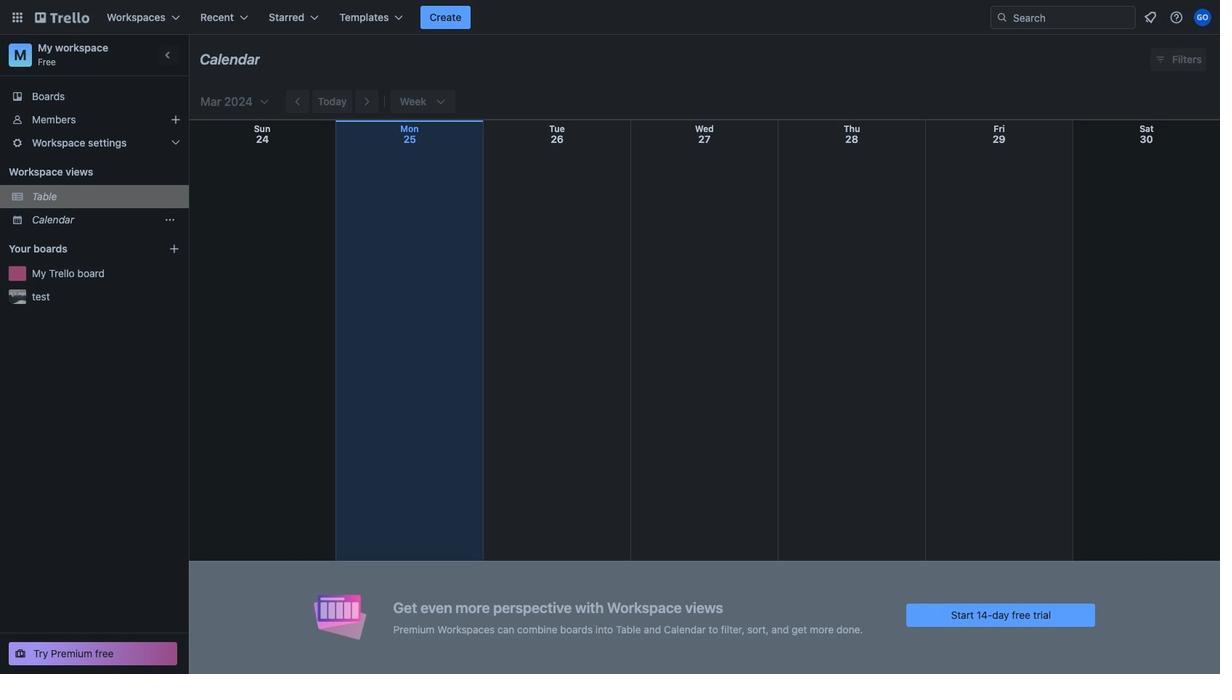 Task type: locate. For each thing, give the bounding box(es) containing it.
back to home image
[[35, 6, 89, 29]]

None text field
[[200, 46, 260, 73]]

add board image
[[168, 243, 180, 255]]

Search field
[[1008, 7, 1135, 28]]

primary element
[[0, 0, 1220, 35]]



Task type: vqa. For each thing, say whether or not it's contained in the screenshot.
✋🏿 Move anything that is actually started here here
no



Task type: describe. For each thing, give the bounding box(es) containing it.
open information menu image
[[1169, 10, 1184, 25]]

workspace navigation collapse icon image
[[158, 45, 179, 65]]

workspace actions menu image
[[164, 214, 176, 226]]

0 notifications image
[[1142, 9, 1159, 26]]

gary orlando (garyorlando) image
[[1194, 9, 1211, 26]]

your boards with 2 items element
[[9, 240, 147, 258]]

search image
[[996, 12, 1008, 23]]



